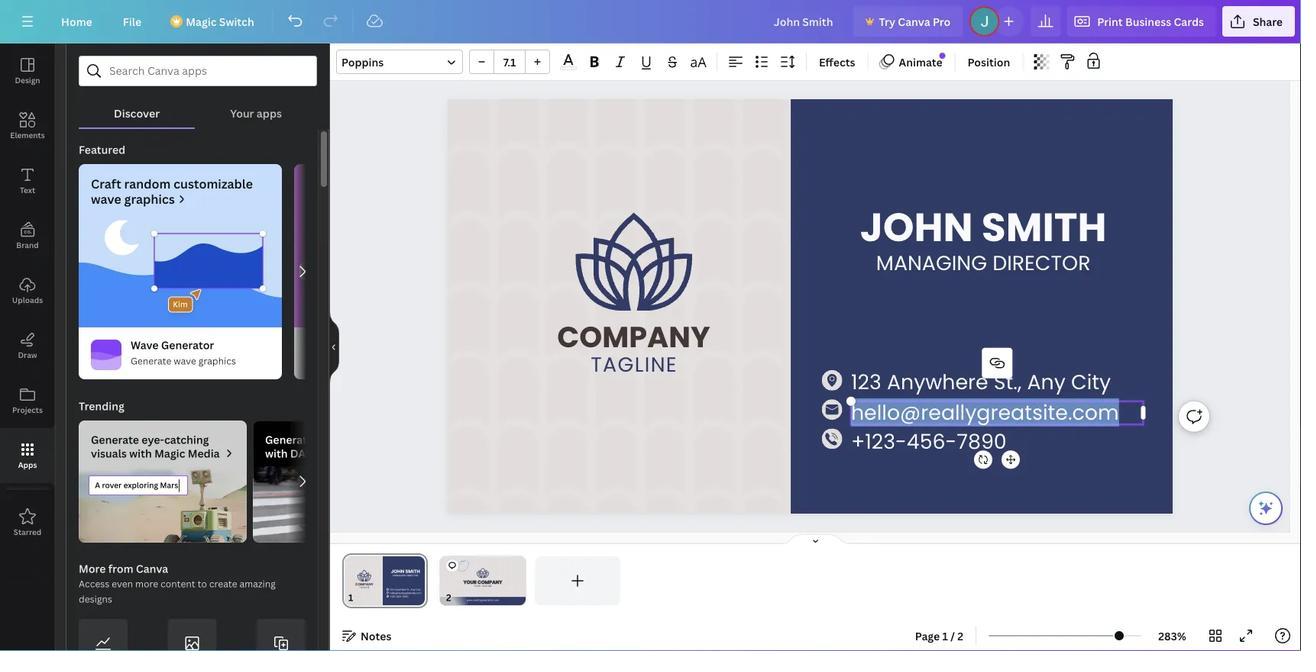 Task type: describe. For each thing, give the bounding box(es) containing it.
pro
[[933, 14, 951, 29]]

print
[[1097, 14, 1123, 29]]

starred button
[[0, 496, 55, 551]]

283% button
[[1148, 624, 1197, 649]]

st.,
[[994, 369, 1022, 397]]

123 anywhere st., any city
[[851, 369, 1111, 397]]

designs
[[79, 593, 112, 606]]

apps button
[[0, 429, 55, 484]]

Page title text field
[[360, 591, 366, 606]]

try canva pro button
[[853, 6, 963, 37]]

animate
[[899, 55, 942, 69]]

effects
[[819, 55, 855, 69]]

from
[[108, 562, 133, 576]]

generate inside wave generator generate wave graphics
[[131, 355, 171, 367]]

images
[[360, 433, 396, 447]]

generator
[[161, 338, 214, 353]]

discover button
[[79, 86, 195, 128]]

your inside button
[[230, 106, 254, 120]]

1 vertical spatial wave generator image
[[91, 340, 121, 371]]

create
[[209, 578, 237, 591]]

effects button
[[813, 50, 861, 74]]

company tagline
[[557, 317, 710, 379]]

print business cards button
[[1067, 6, 1216, 37]]

0 vertical spatial wave generator image
[[79, 219, 282, 328]]

Design title text field
[[761, 6, 847, 37]]

access
[[79, 578, 109, 591]]

share
[[1253, 14, 1283, 29]]

file
[[123, 14, 141, 29]]

poppins
[[342, 55, 384, 69]]

home
[[61, 14, 92, 29]]

wave for generator
[[174, 355, 196, 367]]

amazing
[[239, 578, 276, 591]]

brand
[[16, 240, 39, 250]]

magic inside generate eye-catching visuals with magic media
[[154, 447, 185, 461]]

managing
[[876, 249, 987, 277]]

generate for visuals
[[91, 433, 139, 447]]

projects
[[12, 405, 43, 415]]

2
[[958, 629, 963, 644]]

uploads button
[[0, 264, 55, 319]]

craft
[[91, 176, 121, 192]]

canva assistant image
[[1257, 500, 1275, 518]]

more from canva access even more content to create amazing designs
[[79, 562, 276, 606]]

anywhere
[[887, 369, 988, 397]]

main menu bar
[[0, 0, 1301, 44]]

side panel tab list
[[0, 44, 55, 551]]

position button
[[962, 50, 1016, 74]]

projects button
[[0, 374, 55, 429]]

cards
[[1174, 14, 1204, 29]]

wave generator generate wave graphics
[[131, 338, 236, 367]]

graphics for generator
[[198, 355, 236, 367]]

generate eye-catching visuals with magic media
[[91, 433, 220, 461]]

try canva pro
[[879, 14, 951, 29]]

textbox with the sentence, 'a rover exploring mars' over an image of a rover exploring mars image
[[79, 467, 247, 543]]

media
[[188, 447, 220, 461]]

city
[[1071, 369, 1111, 397]]

elements
[[10, 130, 45, 140]]

your company your company your tagline
[[463, 579, 502, 588]]

hello@reallygreatsite.com
[[851, 399, 1119, 427]]

animate button
[[874, 50, 949, 74]]

lorem ipsum image
[[294, 219, 497, 328]]

apps
[[18, 460, 37, 470]]

tagline inside company tagline
[[591, 351, 678, 379]]

hello@reallygreatsite.com text field
[[851, 399, 1143, 427]]

notes
[[361, 629, 392, 644]]

wave
[[131, 338, 159, 353]]

any
[[1027, 369, 1065, 397]]

generate for with
[[265, 433, 313, 447]]

elements button
[[0, 99, 55, 154]]

starred
[[14, 527, 41, 537]]

print business cards
[[1097, 14, 1204, 29]]

share button
[[1222, 6, 1295, 37]]

discover
[[114, 106, 160, 120]]



Task type: vqa. For each thing, say whether or not it's contained in the screenshot.
the topmost Magic
yes



Task type: locate. For each thing, give the bounding box(es) containing it.
visuals
[[91, 447, 127, 461]]

graphics inside the craft random customizable wave graphics
[[124, 191, 175, 207]]

group
[[469, 50, 550, 74]]

e
[[321, 447, 328, 461]]

7890
[[957, 428, 1007, 456]]

text
[[20, 185, 35, 195]]

magic left switch
[[186, 14, 217, 29]]

1
[[942, 629, 948, 644]]

0 vertical spatial wave
[[91, 191, 121, 207]]

graphics for random
[[124, 191, 175, 207]]

generate down wave
[[131, 355, 171, 367]]

0 horizontal spatial with
[[129, 447, 152, 461]]

1 vertical spatial tagline
[[482, 585, 492, 588]]

brand button
[[0, 209, 55, 264]]

content
[[161, 578, 195, 591]]

generate realistic images with dall-e
[[265, 433, 396, 461]]

with inside generate eye-catching visuals with magic media
[[129, 447, 152, 461]]

generate down trending
[[91, 433, 139, 447]]

wave inside the craft random customizable wave graphics
[[91, 191, 121, 207]]

with
[[129, 447, 152, 461], [265, 447, 288, 461]]

with right visuals
[[129, 447, 152, 461]]

canva inside "button"
[[898, 14, 930, 29]]

www.reallygreatsite.com
[[467, 599, 499, 603]]

tagline inside your company your company your tagline
[[482, 585, 492, 588]]

director
[[992, 249, 1090, 277]]

0 horizontal spatial magic
[[154, 447, 185, 461]]

hide pages image
[[779, 534, 852, 546]]

text button
[[0, 154, 55, 209]]

magic switch button
[[160, 6, 266, 37]]

wave left random
[[91, 191, 121, 207]]

random
[[124, 176, 171, 192]]

wave down generator
[[174, 355, 196, 367]]

graphics right craft in the left top of the page
[[124, 191, 175, 207]]

eye-
[[142, 433, 164, 447]]

uploads
[[12, 295, 43, 305]]

canva inside the more from canva access even more content to create amazing designs
[[136, 562, 168, 576]]

poppins button
[[336, 50, 463, 74]]

Search Canva apps search field
[[109, 57, 286, 86]]

wave
[[91, 191, 121, 207], [174, 355, 196, 367]]

business
[[1125, 14, 1171, 29]]

1 vertical spatial magic
[[154, 447, 185, 461]]

0 horizontal spatial canva
[[136, 562, 168, 576]]

apps
[[257, 106, 282, 120]]

new image
[[940, 53, 945, 59]]

wave generator image
[[79, 219, 282, 328], [91, 340, 121, 371]]

generate left e
[[265, 433, 313, 447]]

file button
[[111, 6, 154, 37]]

1 with from the left
[[129, 447, 152, 461]]

your apps
[[230, 106, 282, 120]]

more
[[135, 578, 158, 591]]

home link
[[49, 6, 104, 37]]

an ai-generated picture of a brown teddy bear riding a skateboard on a pedestrian crossing. image
[[253, 467, 421, 543]]

company
[[557, 317, 710, 358], [478, 579, 502, 586], [478, 579, 502, 586]]

design
[[15, 75, 40, 85]]

position
[[968, 55, 1010, 69]]

– – number field
[[499, 55, 520, 69]]

magic left media
[[154, 447, 185, 461]]

#fafaff image
[[560, 67, 577, 70], [560, 67, 577, 70]]

1 horizontal spatial magic
[[186, 14, 217, 29]]

graphics
[[124, 191, 175, 207], [198, 355, 236, 367]]

generate
[[131, 355, 171, 367], [91, 433, 139, 447], [265, 433, 313, 447]]

1 vertical spatial graphics
[[198, 355, 236, 367]]

1 horizontal spatial wave
[[174, 355, 196, 367]]

customizable
[[174, 176, 253, 192]]

realistic
[[316, 433, 357, 447]]

123
[[851, 369, 881, 397]]

hide image
[[329, 311, 339, 384]]

even
[[112, 578, 133, 591]]

draw
[[18, 350, 37, 360]]

more
[[79, 562, 106, 576]]

1 horizontal spatial with
[[265, 447, 288, 461]]

wave inside wave generator generate wave graphics
[[174, 355, 196, 367]]

1 horizontal spatial canva
[[898, 14, 930, 29]]

+123-456-7890
[[851, 428, 1007, 456]]

generate inside generate eye-catching visuals with magic media
[[91, 433, 139, 447]]

tagline
[[591, 351, 678, 379], [482, 585, 492, 588]]

456-
[[907, 428, 957, 456]]

1 vertical spatial canva
[[136, 562, 168, 576]]

notes button
[[336, 624, 398, 649]]

featured
[[79, 142, 125, 157]]

0 horizontal spatial tagline
[[482, 585, 492, 588]]

your
[[230, 106, 254, 120], [463, 579, 477, 586], [463, 579, 477, 586], [474, 585, 481, 588]]

page 1 / 2
[[915, 629, 963, 644]]

dall-
[[290, 447, 321, 461]]

283%
[[1158, 629, 1186, 644]]

with left dall-
[[265, 447, 288, 461]]

trending
[[79, 399, 124, 414]]

graphics inside wave generator generate wave graphics
[[198, 355, 236, 367]]

graphics down generator
[[198, 355, 236, 367]]

0 vertical spatial graphics
[[124, 191, 175, 207]]

canva up more
[[136, 562, 168, 576]]

0 horizontal spatial graphics
[[124, 191, 175, 207]]

1 vertical spatial wave
[[174, 355, 196, 367]]

wave for random
[[91, 191, 121, 207]]

with inside generate realistic images with dall-e
[[265, 447, 288, 461]]

1 horizontal spatial graphics
[[198, 355, 236, 367]]

0 vertical spatial tagline
[[591, 351, 678, 379]]

+123-
[[851, 428, 907, 456]]

wave generator image up generator
[[79, 219, 282, 328]]

magic switch
[[186, 14, 254, 29]]

wave generator image left wave
[[91, 340, 121, 371]]

john
[[860, 200, 973, 256]]

0 horizontal spatial wave
[[91, 191, 121, 207]]

more from canva element
[[79, 620, 306, 652]]

your apps button
[[195, 86, 317, 128]]

1 horizontal spatial tagline
[[591, 351, 678, 379]]

page 1 / 2 button
[[909, 624, 970, 649]]

canva
[[898, 14, 930, 29], [136, 562, 168, 576]]

smith
[[981, 200, 1107, 256]]

/
[[951, 629, 955, 644]]

draw button
[[0, 319, 55, 374]]

catching
[[164, 433, 209, 447]]

john smith managing director
[[860, 200, 1107, 277]]

to
[[198, 578, 207, 591]]

generate inside generate realistic images with dall-e
[[265, 433, 313, 447]]

craft random customizable wave graphics
[[91, 176, 253, 207]]

design button
[[0, 44, 55, 99]]

switch
[[219, 14, 254, 29]]

canva right try
[[898, 14, 930, 29]]

0 vertical spatial canva
[[898, 14, 930, 29]]

page 1 image
[[342, 557, 428, 606]]

0 vertical spatial magic
[[186, 14, 217, 29]]

2 with from the left
[[265, 447, 288, 461]]

magic inside button
[[186, 14, 217, 29]]

try
[[879, 14, 895, 29]]

page
[[915, 629, 940, 644]]



